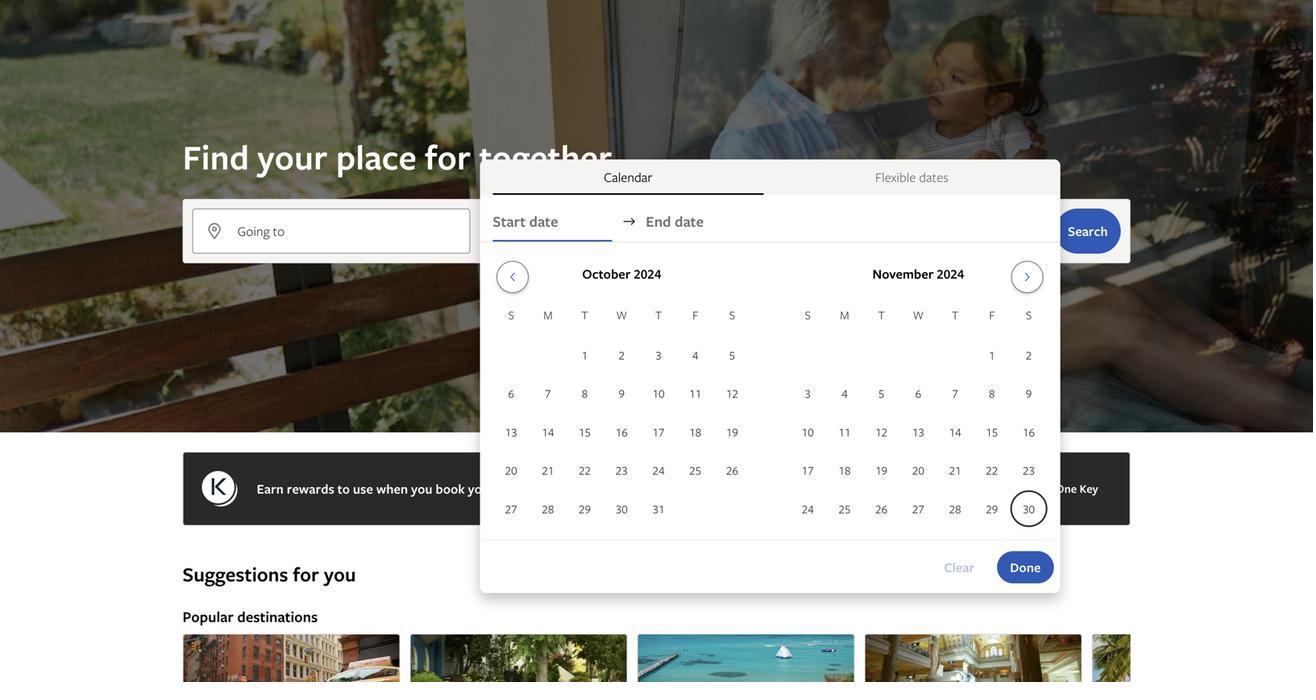 Task type: describe. For each thing, give the bounding box(es) containing it.
0 horizontal spatial 11 button
[[677, 376, 714, 412]]

popular
[[183, 608, 234, 627]]

previous month image
[[503, 271, 522, 284]]

16 inside november 2024 element
[[1023, 425, 1035, 440]]

1 13 button from the left
[[493, 414, 530, 451]]

18 inside november 2024 element
[[839, 463, 851, 479]]

5 inside the october 2024 element
[[729, 348, 735, 363]]

0 vertical spatial you
[[411, 481, 433, 498]]

october 2024
[[582, 265, 661, 283]]

1 horizontal spatial 25 button
[[826, 491, 863, 528]]

1 for november 2024
[[989, 348, 995, 363]]

november 2024
[[873, 265, 964, 283]]

30 button inside the october 2024 element
[[603, 491, 640, 528]]

2 28 button from the left
[[937, 491, 974, 528]]

recently viewed region
[[173, 536, 1140, 562]]

1 21 button from the left
[[530, 452, 567, 489]]

4 t from the left
[[952, 308, 959, 323]]

2024 for october 2024
[[634, 265, 661, 283]]

8 inside the october 2024 element
[[582, 386, 588, 402]]

flexible dates link
[[777, 160, 1048, 195]]

19 inside november 2024 element
[[876, 463, 888, 479]]

1 horizontal spatial 26 button
[[863, 491, 900, 528]]

date for end date
[[675, 212, 704, 231]]

application inside wizard region
[[493, 255, 1048, 529]]

1 vertical spatial your
[[468, 481, 495, 498]]

next
[[498, 481, 523, 498]]

2 20 button from the left
[[900, 452, 937, 489]]

m for october 2024
[[544, 308, 553, 323]]

9 for 2nd the 9 button from the right
[[619, 386, 625, 402]]

1 16 button from the left
[[603, 414, 640, 451]]

23 for 1st "23" button from the left
[[616, 463, 628, 479]]

and
[[683, 481, 705, 498]]

2024 for november 2024
[[937, 265, 964, 283]]

28 inside the october 2024 element
[[542, 502, 554, 517]]

find
[[183, 134, 249, 180]]

21 for second the 21 button
[[949, 463, 961, 479]]

dates
[[919, 169, 949, 186]]

las vegas featuring interior views image
[[865, 635, 1082, 683]]

start
[[493, 212, 526, 231]]

expedia,
[[631, 481, 680, 498]]

0 vertical spatial 25 button
[[677, 452, 714, 489]]

9 for 1st the 9 button from the right
[[1026, 386, 1032, 402]]

0 vertical spatial 24 button
[[640, 452, 677, 489]]

27 for second 27 "button"
[[913, 502, 925, 517]]

2 6 button from the left
[[900, 376, 937, 412]]

1 20 button from the left
[[493, 452, 530, 489]]

2 7 button from the left
[[937, 376, 974, 412]]

2 9 button from the left
[[1011, 376, 1048, 412]]

together
[[479, 134, 612, 180]]

25 for rightmost 25 button
[[839, 502, 851, 517]]

2 29 button from the left
[[974, 491, 1011, 528]]

when
[[376, 481, 408, 498]]

date for start date
[[529, 212, 558, 231]]

0 horizontal spatial 18 button
[[677, 414, 714, 451]]

0 vertical spatial 3 button
[[640, 337, 677, 374]]

0 vertical spatial 10 button
[[640, 376, 677, 412]]

end date
[[646, 212, 704, 231]]

2 14 button from the left
[[937, 414, 974, 451]]

1 6 button from the left
[[493, 376, 530, 412]]

october
[[582, 265, 631, 283]]

31
[[653, 502, 665, 517]]

clear button
[[931, 552, 988, 584]]

4 for the left 4 button
[[693, 348, 699, 363]]

south beach featuring tropical scenes, general coastal views and a beach image
[[1092, 635, 1310, 683]]

1 button for november 2024
[[974, 337, 1011, 374]]

17 inside the october 2024 element
[[653, 425, 665, 440]]

0 vertical spatial 19 button
[[714, 414, 751, 451]]

1 button for october 2024
[[567, 337, 603, 374]]

1 vertical spatial 12 button
[[863, 414, 900, 451]]

25 for top 25 button
[[690, 463, 702, 479]]

1 vertical spatial 19 button
[[863, 452, 900, 489]]

1 9 button from the left
[[603, 376, 640, 412]]

30 for 30 button inside the november 2024 element
[[1023, 502, 1035, 517]]

26 inside the october 2024 element
[[726, 463, 738, 479]]

1 horizontal spatial 4 button
[[826, 376, 863, 412]]

flexible
[[875, 169, 916, 186]]

1 vertical spatial 18 button
[[826, 452, 863, 489]]

18 inside the october 2024 element
[[690, 425, 702, 440]]

10 inside the october 2024 element
[[653, 386, 665, 402]]

8 button inside november 2024 element
[[974, 376, 1011, 412]]

1 horizontal spatial 3 button
[[790, 376, 826, 412]]

earn rewards to use when you book your next getaway on vrbo, expedia, and hotels.com
[[257, 481, 774, 498]]

done
[[1010, 559, 1041, 577]]

getaway
[[527, 481, 575, 498]]

1 t from the left
[[582, 308, 588, 323]]

6 for 1st 6 button from the left
[[508, 386, 514, 402]]

book
[[436, 481, 465, 498]]

2 16 button from the left
[[1011, 414, 1048, 451]]

19 inside the october 2024 element
[[726, 425, 738, 440]]

vrbo,
[[596, 481, 628, 498]]

suggestions for you
[[183, 562, 356, 588]]

0 vertical spatial 12 button
[[714, 376, 751, 412]]

w for november
[[913, 308, 924, 323]]

29 inside the october 2024 element
[[579, 502, 591, 517]]

0 horizontal spatial you
[[324, 562, 356, 588]]

3 s from the left
[[805, 308, 811, 323]]

1 vertical spatial 24
[[802, 502, 814, 517]]

11 inside november 2024 element
[[839, 425, 851, 440]]

3 t from the left
[[878, 308, 885, 323]]

23 for second "23" button from left
[[1023, 463, 1035, 479]]

22 for 1st 22 button from the right
[[986, 463, 998, 479]]

2 for october 2024
[[619, 348, 625, 363]]

popular destinations
[[183, 608, 318, 627]]

w for october
[[616, 308, 627, 323]]

30 button inside november 2024 element
[[1011, 491, 1048, 528]]

1 vertical spatial 17 button
[[790, 452, 826, 489]]

0 horizontal spatial 17 button
[[640, 414, 677, 451]]

7 for 1st 7 button from right
[[952, 386, 958, 402]]

17 inside november 2024 element
[[802, 463, 814, 479]]

end date button
[[646, 202, 765, 242]]

1 for october 2024
[[582, 348, 588, 363]]

calendar
[[604, 169, 653, 186]]

0 vertical spatial 26 button
[[714, 452, 751, 489]]

22 for first 22 button from the left
[[579, 463, 591, 479]]

f for november 2024
[[989, 308, 995, 323]]

21 for first the 21 button from the left
[[542, 463, 554, 479]]

2 button for october 2024
[[603, 337, 640, 374]]

0 horizontal spatial 24
[[653, 463, 665, 479]]

1 vertical spatial 10 button
[[790, 414, 826, 451]]

october 2024 element
[[493, 306, 751, 529]]

14 inside the october 2024 element
[[542, 425, 554, 440]]

14 inside november 2024 element
[[949, 425, 961, 440]]

november 2024 element
[[790, 306, 1048, 529]]



Task type: locate. For each thing, give the bounding box(es) containing it.
1 m from the left
[[544, 308, 553, 323]]

27 inside november 2024 element
[[913, 502, 925, 517]]

16 inside the october 2024 element
[[616, 425, 628, 440]]

1 vertical spatial 12
[[876, 425, 888, 440]]

2 f from the left
[[989, 308, 995, 323]]

t down october 2024
[[655, 308, 662, 323]]

1 horizontal spatial 23 button
[[1011, 452, 1048, 489]]

1 22 from the left
[[579, 463, 591, 479]]

start date
[[493, 212, 558, 231]]

5 button inside the october 2024 element
[[714, 337, 751, 374]]

27 button
[[493, 491, 530, 528], [900, 491, 937, 528]]

0 horizontal spatial 26
[[726, 463, 738, 479]]

w inside november 2024 element
[[913, 308, 924, 323]]

1 9 from the left
[[619, 386, 625, 402]]

find your place for together
[[183, 134, 612, 180]]

21 inside november 2024 element
[[949, 463, 961, 479]]

23 inside november 2024 element
[[1023, 463, 1035, 479]]

1 15 button from the left
[[567, 414, 603, 451]]

f inside the october 2024 element
[[693, 308, 698, 323]]

1 8 from the left
[[582, 386, 588, 402]]

0 horizontal spatial 23
[[616, 463, 628, 479]]

1 2 from the left
[[619, 348, 625, 363]]

12 for bottommost '12' "button"
[[876, 425, 888, 440]]

1 vertical spatial 24 button
[[790, 491, 826, 528]]

28 button left the on
[[530, 491, 567, 528]]

2 30 from the left
[[1023, 502, 1035, 517]]

start date button
[[493, 202, 612, 242]]

0 horizontal spatial 3 button
[[640, 337, 677, 374]]

28 inside november 2024 element
[[949, 502, 961, 517]]

2 date from the left
[[675, 212, 704, 231]]

1 horizontal spatial 13 button
[[900, 414, 937, 451]]

1 30 button from the left
[[603, 491, 640, 528]]

12 for the topmost '12' "button"
[[726, 386, 738, 402]]

date right end
[[675, 212, 704, 231]]

17
[[653, 425, 665, 440], [802, 463, 814, 479]]

11 button
[[677, 376, 714, 412], [826, 414, 863, 451]]

1 horizontal spatial 23
[[1023, 463, 1035, 479]]

29 down the on
[[579, 502, 591, 517]]

hotels.com
[[708, 481, 774, 498]]

4 for the right 4 button
[[842, 386, 848, 402]]

30
[[616, 502, 628, 517], [1023, 502, 1035, 517]]

1 21 from the left
[[542, 463, 554, 479]]

0 horizontal spatial 24 button
[[640, 452, 677, 489]]

14 button
[[530, 414, 567, 451], [937, 414, 974, 451]]

search
[[1068, 223, 1108, 240]]

29 button up clear button
[[974, 491, 1011, 528]]

rewards
[[287, 481, 334, 498]]

place
[[336, 134, 417, 180]]

15 inside november 2024 element
[[986, 425, 998, 440]]

1 horizontal spatial 22 button
[[974, 452, 1011, 489]]

2024 right november
[[937, 265, 964, 283]]

30 button up "done" button
[[1011, 491, 1048, 528]]

20
[[505, 463, 517, 479], [913, 463, 925, 479]]

26 button
[[714, 452, 751, 489], [863, 491, 900, 528]]

5 button
[[714, 337, 751, 374], [863, 376, 900, 412]]

8
[[582, 386, 588, 402], [989, 386, 995, 402]]

1 7 from the left
[[545, 386, 551, 402]]

3 inside the october 2024 element
[[656, 348, 662, 363]]

0 horizontal spatial 19
[[726, 425, 738, 440]]

1 vertical spatial 11
[[839, 425, 851, 440]]

1 27 button from the left
[[493, 491, 530, 528]]

5 button inside november 2024 element
[[863, 376, 900, 412]]

0 vertical spatial 3
[[656, 348, 662, 363]]

t down october
[[582, 308, 588, 323]]

1 vertical spatial 3
[[805, 386, 811, 402]]

2 23 button from the left
[[1011, 452, 1048, 489]]

0 vertical spatial 5 button
[[714, 337, 751, 374]]

0 horizontal spatial your
[[258, 134, 328, 180]]

23 button
[[603, 452, 640, 489], [1011, 452, 1048, 489]]

1 horizontal spatial 10 button
[[790, 414, 826, 451]]

0 horizontal spatial 26 button
[[714, 452, 751, 489]]

0 vertical spatial 25
[[690, 463, 702, 479]]

7 inside the october 2024 element
[[545, 386, 551, 402]]

1 horizontal spatial 28
[[949, 502, 961, 517]]

1 2 button from the left
[[603, 337, 640, 374]]

1 horizontal spatial 21 button
[[937, 452, 974, 489]]

0 horizontal spatial 2024
[[634, 265, 661, 283]]

6 for 2nd 6 button from left
[[916, 386, 922, 402]]

1 6 from the left
[[508, 386, 514, 402]]

1 horizontal spatial 25
[[839, 502, 851, 517]]

22
[[579, 463, 591, 479], [986, 463, 998, 479]]

0 horizontal spatial 21 button
[[530, 452, 567, 489]]

0 horizontal spatial 9 button
[[603, 376, 640, 412]]

30 up "done" button
[[1023, 502, 1035, 517]]

0 vertical spatial 26
[[726, 463, 738, 479]]

f inside november 2024 element
[[989, 308, 995, 323]]

1 1 from the left
[[582, 348, 588, 363]]

26 inside november 2024 element
[[876, 502, 888, 517]]

tab list containing calendar
[[480, 160, 1060, 195]]

13 for first 13 button from the right
[[913, 425, 925, 440]]

2 w from the left
[[913, 308, 924, 323]]

1 f from the left
[[693, 308, 698, 323]]

19
[[726, 425, 738, 440], [876, 463, 888, 479]]

3 for the right 3 button
[[805, 386, 811, 402]]

1 horizontal spatial 29 button
[[974, 491, 1011, 528]]

23
[[616, 463, 628, 479], [1023, 463, 1035, 479]]

30 inside november 2024 element
[[1023, 502, 1035, 517]]

1 horizontal spatial 30 button
[[1011, 491, 1048, 528]]

s
[[508, 308, 514, 323], [729, 308, 735, 323], [805, 308, 811, 323], [1026, 308, 1032, 323]]

1 vertical spatial 26
[[876, 502, 888, 517]]

calendar link
[[493, 160, 764, 195]]

1 27 from the left
[[505, 502, 517, 517]]

1 23 from the left
[[616, 463, 628, 479]]

23 inside the october 2024 element
[[616, 463, 628, 479]]

1 inside november 2024 element
[[989, 348, 995, 363]]

2 t from the left
[[655, 308, 662, 323]]

10 button
[[640, 376, 677, 412], [790, 414, 826, 451]]

your left next
[[468, 481, 495, 498]]

1 horizontal spatial 15 button
[[974, 414, 1011, 451]]

2 2024 from the left
[[937, 265, 964, 283]]

31 button
[[640, 491, 677, 528]]

29
[[579, 502, 591, 517], [986, 502, 998, 517]]

13 inside november 2024 element
[[913, 425, 925, 440]]

you
[[411, 481, 433, 498], [324, 562, 356, 588]]

0 horizontal spatial 3
[[656, 348, 662, 363]]

for inside wizard region
[[425, 134, 471, 180]]

28 button up the clear
[[937, 491, 974, 528]]

18
[[690, 425, 702, 440], [839, 463, 851, 479]]

0 horizontal spatial 5 button
[[714, 337, 751, 374]]

15 button
[[567, 414, 603, 451], [974, 414, 1011, 451]]

1 horizontal spatial 19 button
[[863, 452, 900, 489]]

wizard region
[[0, 0, 1313, 594]]

0 vertical spatial 10
[[653, 386, 665, 402]]

clear
[[944, 559, 975, 577]]

2 23 from the left
[[1023, 463, 1035, 479]]

1 29 from the left
[[579, 502, 591, 517]]

1 horizontal spatial 8
[[989, 386, 995, 402]]

1 date from the left
[[529, 212, 558, 231]]

0 horizontal spatial 28 button
[[530, 491, 567, 528]]

7 inside november 2024 element
[[952, 386, 958, 402]]

25
[[690, 463, 702, 479], [839, 502, 851, 517]]

6 inside the october 2024 element
[[508, 386, 514, 402]]

7 button
[[530, 376, 567, 412], [937, 376, 974, 412]]

1 16 from the left
[[616, 425, 628, 440]]

2 7 from the left
[[952, 386, 958, 402]]

16
[[616, 425, 628, 440], [1023, 425, 1035, 440]]

1 vertical spatial 18
[[839, 463, 851, 479]]

1 28 button from the left
[[530, 491, 567, 528]]

2 27 button from the left
[[900, 491, 937, 528]]

21 button
[[530, 452, 567, 489], [937, 452, 974, 489]]

10
[[653, 386, 665, 402], [802, 425, 814, 440]]

6
[[508, 386, 514, 402], [916, 386, 922, 402]]

12
[[726, 386, 738, 402], [876, 425, 888, 440]]

15 inside the october 2024 element
[[579, 425, 591, 440]]

1 horizontal spatial 1
[[989, 348, 995, 363]]

0 horizontal spatial 1
[[582, 348, 588, 363]]

24 button up 31 button
[[640, 452, 677, 489]]

0 vertical spatial 24
[[653, 463, 665, 479]]

t
[[582, 308, 588, 323], [655, 308, 662, 323], [878, 308, 885, 323], [952, 308, 959, 323]]

2 15 from the left
[[986, 425, 998, 440]]

1 horizontal spatial 8 button
[[974, 376, 1011, 412]]

earn
[[257, 481, 284, 498]]

2
[[619, 348, 625, 363], [1026, 348, 1032, 363]]

13 button
[[493, 414, 530, 451], [900, 414, 937, 451]]

0 horizontal spatial 2
[[619, 348, 625, 363]]

5 inside november 2024 element
[[879, 386, 885, 402]]

24 button right hotels.com on the bottom right of page
[[790, 491, 826, 528]]

19 button
[[714, 414, 751, 451], [863, 452, 900, 489]]

date right start
[[529, 212, 558, 231]]

12 button
[[714, 376, 751, 412], [863, 414, 900, 451]]

2 27 from the left
[[913, 502, 925, 517]]

1 button
[[567, 337, 603, 374], [974, 337, 1011, 374]]

22 inside the october 2024 element
[[579, 463, 591, 479]]

29 inside november 2024 element
[[986, 502, 998, 517]]

28
[[542, 502, 554, 517], [949, 502, 961, 517]]

for
[[425, 134, 471, 180], [293, 562, 319, 588]]

t down november 2024
[[952, 308, 959, 323]]

1 vertical spatial you
[[324, 562, 356, 588]]

flexible dates
[[875, 169, 949, 186]]

16 button
[[603, 414, 640, 451], [1011, 414, 1048, 451]]

28 up the clear
[[949, 502, 961, 517]]

1 horizontal spatial 17 button
[[790, 452, 826, 489]]

directional image
[[622, 214, 636, 229]]

m for november 2024
[[840, 308, 849, 323]]

28 button
[[530, 491, 567, 528], [937, 491, 974, 528]]

20 button
[[493, 452, 530, 489], [900, 452, 937, 489]]

0 horizontal spatial 8
[[582, 386, 588, 402]]

13 for second 13 button from the right
[[505, 425, 517, 440]]

application containing october 2024
[[493, 255, 1048, 529]]

3 for 3 button to the top
[[656, 348, 662, 363]]

2 6 from the left
[[916, 386, 922, 402]]

1 14 from the left
[[542, 425, 554, 440]]

1 8 button from the left
[[567, 376, 603, 412]]

2 30 button from the left
[[1011, 491, 1048, 528]]

done button
[[997, 552, 1054, 584]]

1 30 from the left
[[616, 502, 628, 517]]

2 21 from the left
[[949, 463, 961, 479]]

use
[[353, 481, 373, 498]]

15
[[579, 425, 591, 440], [986, 425, 998, 440]]

1 horizontal spatial 29
[[986, 502, 998, 517]]

4 s from the left
[[1026, 308, 1032, 323]]

1 14 button from the left
[[530, 414, 567, 451]]

0 horizontal spatial 2 button
[[603, 337, 640, 374]]

1 vertical spatial 4
[[842, 386, 848, 402]]

4 button
[[677, 337, 714, 374], [826, 376, 863, 412]]

25 inside november 2024 element
[[839, 502, 851, 517]]

1 horizontal spatial 14
[[949, 425, 961, 440]]

1 7 button from the left
[[530, 376, 567, 412]]

2 29 from the left
[[986, 502, 998, 517]]

1 horizontal spatial 2
[[1026, 348, 1032, 363]]

27
[[505, 502, 517, 517], [913, 502, 925, 517]]

0 vertical spatial 12
[[726, 386, 738, 402]]

7
[[545, 386, 551, 402], [952, 386, 958, 402]]

w inside the october 2024 element
[[616, 308, 627, 323]]

29 up clear button
[[986, 502, 998, 517]]

suggestions
[[183, 562, 288, 588]]

2024 right october
[[634, 265, 661, 283]]

1 horizontal spatial 11
[[839, 425, 851, 440]]

cancun which includes a sandy beach, landscape views and general coastal views image
[[637, 635, 855, 683]]

m inside the october 2024 element
[[544, 308, 553, 323]]

to
[[338, 481, 350, 498]]

2 14 from the left
[[949, 425, 961, 440]]

2 16 from the left
[[1023, 425, 1035, 440]]

for right "place"
[[425, 134, 471, 180]]

30 button left the 31
[[603, 491, 640, 528]]

0 vertical spatial 11
[[690, 386, 702, 402]]

1 horizontal spatial 16
[[1023, 425, 1035, 440]]

25 button
[[677, 452, 714, 489], [826, 491, 863, 528]]

2 13 from the left
[[913, 425, 925, 440]]

0 vertical spatial your
[[258, 134, 328, 180]]

1 horizontal spatial 20 button
[[900, 452, 937, 489]]

4
[[693, 348, 699, 363], [842, 386, 848, 402]]

2 for november 2024
[[1026, 348, 1032, 363]]

2 22 button from the left
[[974, 452, 1011, 489]]

0 horizontal spatial 11
[[690, 386, 702, 402]]

0 horizontal spatial 28
[[542, 502, 554, 517]]

2 28 from the left
[[949, 502, 961, 517]]

2 2 button from the left
[[1011, 337, 1048, 374]]

1 13 from the left
[[505, 425, 517, 440]]

1 23 button from the left
[[603, 452, 640, 489]]

2 22 from the left
[[986, 463, 998, 479]]

1 vertical spatial 17
[[802, 463, 814, 479]]

17 button right hotels.com on the bottom right of page
[[790, 452, 826, 489]]

29 button left "expedia,"
[[567, 491, 603, 528]]

17 button
[[640, 414, 677, 451], [790, 452, 826, 489]]

2 2 from the left
[[1026, 348, 1032, 363]]

9 inside november 2024 element
[[1026, 386, 1032, 402]]

1 15 from the left
[[579, 425, 591, 440]]

2 1 from the left
[[989, 348, 995, 363]]

12 inside the october 2024 element
[[726, 386, 738, 402]]

0 horizontal spatial 16
[[616, 425, 628, 440]]

29 button
[[567, 491, 603, 528], [974, 491, 1011, 528]]

21 inside the october 2024 element
[[542, 463, 554, 479]]

2 1 button from the left
[[974, 337, 1011, 374]]

1 horizontal spatial 6 button
[[900, 376, 937, 412]]

1 horizontal spatial 27 button
[[900, 491, 937, 528]]

10 inside november 2024 element
[[802, 425, 814, 440]]

1 vertical spatial 5
[[879, 386, 885, 402]]

1 29 button from the left
[[567, 491, 603, 528]]

1 28 from the left
[[542, 502, 554, 517]]

0 horizontal spatial 20
[[505, 463, 517, 479]]

27 button right book
[[493, 491, 530, 528]]

2024
[[634, 265, 661, 283], [937, 265, 964, 283]]

on
[[578, 481, 593, 498]]

11
[[690, 386, 702, 402], [839, 425, 851, 440]]

2 13 button from the left
[[900, 414, 937, 451]]

24
[[653, 463, 665, 479], [802, 502, 814, 517]]

27 for 2nd 27 "button" from the right
[[505, 502, 517, 517]]

1 horizontal spatial 12 button
[[863, 414, 900, 451]]

30 down vrbo, on the left bottom
[[616, 502, 628, 517]]

30 inside the october 2024 element
[[616, 502, 628, 517]]

8 inside november 2024 element
[[989, 386, 995, 402]]

2 20 from the left
[[913, 463, 925, 479]]

1 vertical spatial 26 button
[[863, 491, 900, 528]]

3 button
[[640, 337, 677, 374], [790, 376, 826, 412]]

9 inside the october 2024 element
[[619, 386, 625, 402]]

30 button
[[603, 491, 640, 528], [1011, 491, 1048, 528]]

14
[[542, 425, 554, 440], [949, 425, 961, 440]]

1 horizontal spatial 5 button
[[863, 376, 900, 412]]

t down november
[[878, 308, 885, 323]]

w down october 2024
[[616, 308, 627, 323]]

tab list
[[480, 160, 1060, 195]]

1 s from the left
[[508, 308, 514, 323]]

1 horizontal spatial 7
[[952, 386, 958, 402]]

1
[[582, 348, 588, 363], [989, 348, 995, 363]]

21
[[542, 463, 554, 479], [949, 463, 961, 479]]

1 20 from the left
[[505, 463, 517, 479]]

1 horizontal spatial 18 button
[[826, 452, 863, 489]]

1 22 button from the left
[[567, 452, 603, 489]]

2 9 from the left
[[1026, 386, 1032, 402]]

1 horizontal spatial 11 button
[[826, 414, 863, 451]]

3 inside november 2024 element
[[805, 386, 811, 402]]

9 button
[[603, 376, 640, 412], [1011, 376, 1048, 412]]

1 1 button from the left
[[567, 337, 603, 374]]

2 m from the left
[[840, 308, 849, 323]]

0 horizontal spatial for
[[293, 562, 319, 588]]

1 vertical spatial for
[[293, 562, 319, 588]]

search button
[[1055, 209, 1121, 254]]

1 horizontal spatial 16 button
[[1011, 414, 1048, 451]]

1 horizontal spatial 5
[[879, 386, 885, 402]]

0 horizontal spatial 18
[[690, 425, 702, 440]]

0 horizontal spatial 12 button
[[714, 376, 751, 412]]

28 down getaway
[[542, 502, 554, 517]]

november
[[873, 265, 934, 283]]

soho - tribeca which includes street scenes and a city image
[[183, 635, 400, 683]]

0 horizontal spatial 4 button
[[677, 337, 714, 374]]

destinations
[[237, 608, 318, 627]]

26
[[726, 463, 738, 479], [876, 502, 888, 517]]

2 8 from the left
[[989, 386, 995, 402]]

0 horizontal spatial 14
[[542, 425, 554, 440]]

end
[[646, 212, 671, 231]]

12 inside november 2024 element
[[876, 425, 888, 440]]

17 button up "expedia,"
[[640, 414, 677, 451]]

your inside wizard region
[[258, 134, 328, 180]]

tab list inside wizard region
[[480, 160, 1060, 195]]

1 vertical spatial 4 button
[[826, 376, 863, 412]]

1 2024 from the left
[[634, 265, 661, 283]]

1 horizontal spatial 9
[[1026, 386, 1032, 402]]

georgetown - foggy bottom showing a house, a city and street scenes image
[[410, 635, 628, 683]]

2 button
[[603, 337, 640, 374], [1011, 337, 1048, 374]]

next month image
[[1018, 271, 1037, 284]]

7 for second 7 button from right
[[545, 386, 551, 402]]

1 w from the left
[[616, 308, 627, 323]]

22 inside november 2024 element
[[986, 463, 998, 479]]

2 button for november 2024
[[1011, 337, 1048, 374]]

9
[[619, 386, 625, 402], [1026, 386, 1032, 402]]

30 for 30 button in the the october 2024 element
[[616, 502, 628, 517]]

w down november 2024
[[913, 308, 924, 323]]

0 horizontal spatial 13 button
[[493, 414, 530, 451]]

1 horizontal spatial 22
[[986, 463, 998, 479]]

1 inside the october 2024 element
[[582, 348, 588, 363]]

your right find
[[258, 134, 328, 180]]

27 inside the october 2024 element
[[505, 502, 517, 517]]

2 s from the left
[[729, 308, 735, 323]]

1 horizontal spatial 26
[[876, 502, 888, 517]]

0 horizontal spatial 8 button
[[567, 376, 603, 412]]

2 21 button from the left
[[937, 452, 974, 489]]

13 inside the october 2024 element
[[505, 425, 517, 440]]

0 horizontal spatial 16 button
[[603, 414, 640, 451]]

24 button
[[640, 452, 677, 489], [790, 491, 826, 528]]

0 vertical spatial 4
[[693, 348, 699, 363]]

0 horizontal spatial 22
[[579, 463, 591, 479]]

22 button
[[567, 452, 603, 489], [974, 452, 1011, 489]]

27 button up clear button
[[900, 491, 937, 528]]

f for october 2024
[[693, 308, 698, 323]]

application
[[493, 255, 1048, 529]]

1 horizontal spatial w
[[913, 308, 924, 323]]

2 8 button from the left
[[974, 376, 1011, 412]]

for up destinations
[[293, 562, 319, 588]]

25 inside the october 2024 element
[[690, 463, 702, 479]]

1 horizontal spatial 28 button
[[937, 491, 974, 528]]

1 vertical spatial 25 button
[[826, 491, 863, 528]]

f
[[693, 308, 698, 323], [989, 308, 995, 323]]

1 vertical spatial 3 button
[[790, 376, 826, 412]]

13
[[505, 425, 517, 440], [913, 425, 925, 440]]

11 inside the october 2024 element
[[690, 386, 702, 402]]

1 horizontal spatial 21
[[949, 463, 961, 479]]

6 inside november 2024 element
[[916, 386, 922, 402]]

2 15 button from the left
[[974, 414, 1011, 451]]

0 vertical spatial 4 button
[[677, 337, 714, 374]]



Task type: vqa. For each thing, say whether or not it's contained in the screenshot.


